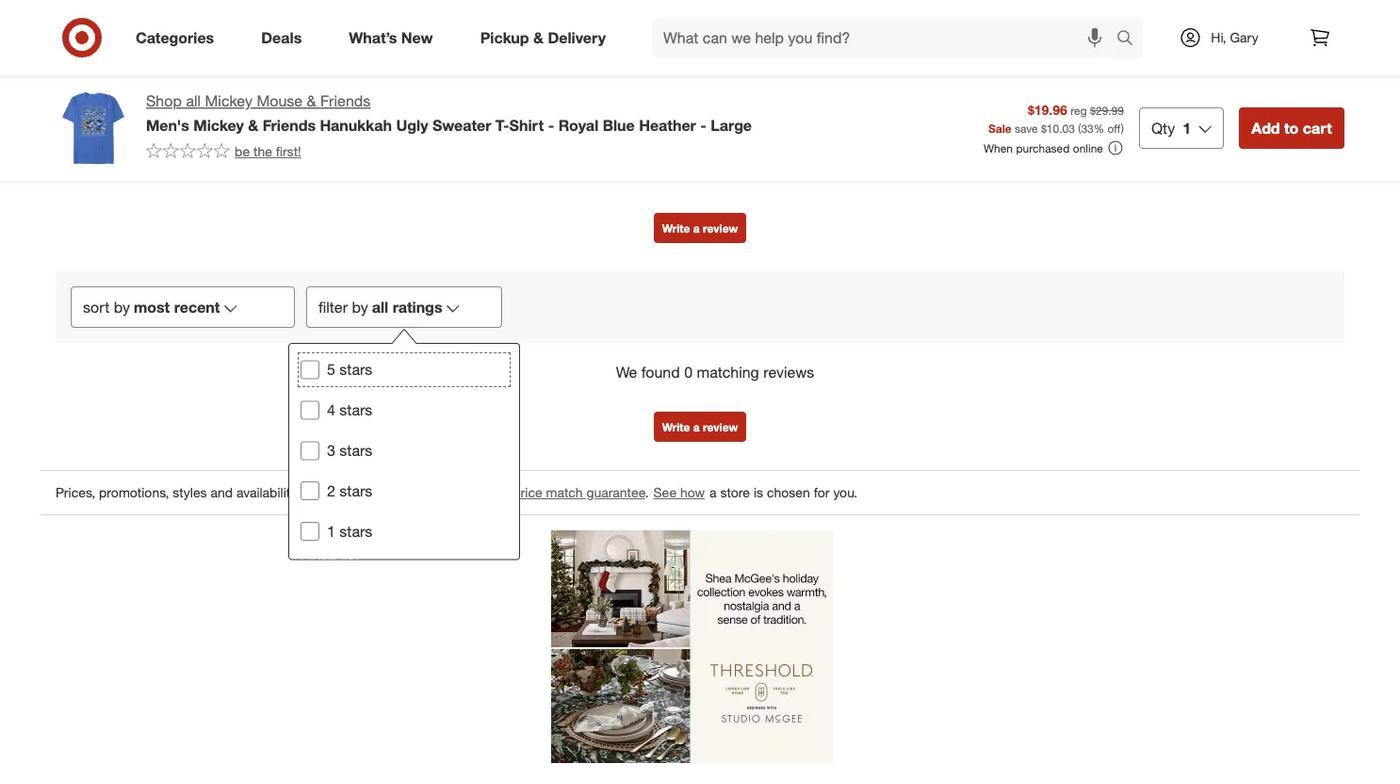 Task type: describe. For each thing, give the bounding box(es) containing it.
1 vertical spatial mickey
[[193, 116, 244, 134]]

by for filter by
[[352, 298, 368, 316]]

gary
[[1231, 29, 1259, 46]]

search button
[[1109, 17, 1154, 62]]

guarantee
[[587, 485, 645, 501]]

how
[[681, 485, 705, 501]]

when
[[984, 141, 1013, 155]]

4 stars
[[327, 401, 373, 419]]

off
[[1108, 121, 1121, 135]]

what's new link
[[333, 17, 457, 58]]

for
[[814, 485, 830, 501]]

large
[[711, 116, 752, 134]]

$19.96
[[1028, 101, 1068, 118]]

$29.99
[[1091, 103, 1125, 117]]

5
[[327, 361, 335, 379]]

to
[[1285, 119, 1299, 137]]

advertisement region
[[551, 531, 834, 764]]

1 horizontal spatial friends
[[321, 92, 371, 110]]

heather
[[639, 116, 696, 134]]

first!
[[276, 143, 301, 160]]

men's
[[146, 116, 189, 134]]

write for 2nd write a review button from the bottom
[[662, 221, 690, 235]]

save
[[1015, 121, 1038, 135]]

$
[[1042, 121, 1047, 135]]

what's
[[349, 28, 397, 47]]

we found 0 matching reviews
[[616, 364, 815, 382]]

delivery
[[548, 28, 606, 47]]

be the first! link
[[146, 142, 301, 161]]

add
[[1252, 119, 1281, 137]]

chosen
[[767, 485, 811, 501]]

mouse
[[257, 92, 303, 110]]

ratings
[[393, 298, 443, 316]]

you.
[[834, 485, 858, 501]]

we
[[616, 364, 637, 382]]

categories
[[136, 28, 214, 47]]

sweater
[[433, 116, 491, 134]]

and
[[211, 485, 233, 501]]

& up the the
[[248, 116, 258, 134]]

our
[[490, 485, 509, 501]]

1 - from the left
[[548, 116, 554, 134]]

stars for 4 stars
[[340, 401, 373, 419]]

blue
[[603, 116, 635, 134]]

2 - from the left
[[701, 116, 707, 134]]

2 see from the left
[[654, 485, 677, 501]]

1 write a review button from the top
[[654, 213, 747, 243]]

10.03
[[1047, 121, 1075, 135]]

write a review for 2nd write a review button from the top
[[662, 420, 738, 434]]

5 stars
[[327, 361, 373, 379]]

sort by most recent
[[83, 298, 220, 316]]

1 store from the left
[[376, 485, 405, 501]]

What can we help you find? suggestions appear below search field
[[652, 17, 1122, 58]]

& left online.
[[409, 485, 417, 501]]

& right pickup on the left
[[534, 28, 544, 47]]

search
[[1109, 30, 1154, 49]]

& right mouse
[[307, 92, 316, 110]]

4
[[327, 401, 335, 419]]

pickup
[[480, 28, 529, 47]]

reviews
[[764, 364, 815, 382]]

cart
[[1303, 119, 1333, 137]]

new
[[401, 28, 433, 47]]

image of men's mickey & friends hanukkah ugly sweater  t-shirt - royal blue heather - large image
[[56, 90, 131, 166]]

qty
[[1152, 119, 1176, 137]]

(
[[1079, 121, 1082, 135]]

match
[[546, 485, 583, 501]]

promotions,
[[99, 485, 169, 501]]

a for 2nd write a review button from the top
[[694, 420, 700, 434]]

see how button
[[653, 483, 706, 503]]

hi, gary
[[1212, 29, 1259, 46]]

royal
[[559, 116, 599, 134]]

add to cart
[[1252, 119, 1333, 137]]

1 vertical spatial all
[[372, 298, 389, 316]]

write for 2nd write a review button from the top
[[662, 420, 690, 434]]

1 horizontal spatial 1
[[1183, 119, 1192, 137]]

online
[[1073, 141, 1104, 155]]

3 stars checkbox
[[301, 441, 320, 460]]

by right vary
[[358, 485, 372, 501]]

0
[[684, 364, 693, 382]]

5 stars checkbox
[[301, 361, 320, 379]]

filter
[[319, 298, 348, 316]]

when purchased online
[[984, 141, 1104, 155]]

most
[[134, 298, 170, 316]]

by for sort by
[[114, 298, 130, 316]]

stars for 1 stars
[[340, 522, 373, 541]]

2
[[327, 482, 335, 500]]

be
[[235, 143, 250, 160]]



Task type: locate. For each thing, give the bounding box(es) containing it.
0 horizontal spatial friends
[[263, 116, 316, 134]]

by
[[114, 298, 130, 316], [352, 298, 368, 316], [358, 485, 372, 501]]

1 review from the top
[[703, 221, 738, 235]]

0 horizontal spatial 1
[[327, 522, 335, 541]]

1 vertical spatial friends
[[263, 116, 316, 134]]

stars right 2
[[340, 482, 373, 500]]

see left our
[[463, 485, 486, 501]]

pickup & delivery link
[[464, 17, 630, 58]]

vary
[[329, 485, 354, 501]]

a for 2nd write a review button from the bottom
[[694, 221, 700, 235]]

ugly
[[396, 116, 428, 134]]

by right sort
[[114, 298, 130, 316]]

review
[[703, 221, 738, 235], [703, 420, 738, 434]]

be the first!
[[235, 143, 301, 160]]

2 stars from the top
[[340, 401, 373, 419]]

- right shirt
[[548, 116, 554, 134]]

styles
[[173, 485, 207, 501]]

mickey
[[205, 92, 253, 110], [193, 116, 244, 134]]

deals link
[[245, 17, 325, 58]]

all right shop
[[186, 92, 201, 110]]

deals
[[261, 28, 302, 47]]

1 horizontal spatial all
[[372, 298, 389, 316]]

stars down 2 stars
[[340, 522, 373, 541]]

write a review button
[[654, 213, 747, 243], [654, 412, 747, 442]]

stars
[[340, 361, 373, 379], [340, 401, 373, 419], [340, 441, 373, 460], [340, 482, 373, 500], [340, 522, 373, 541]]

33
[[1082, 121, 1094, 135]]

write a review for 2nd write a review button from the bottom
[[662, 221, 738, 235]]

availability
[[237, 485, 297, 501]]

0 horizontal spatial -
[[548, 116, 554, 134]]

2 write a review from the top
[[662, 420, 738, 434]]

1 horizontal spatial see
[[654, 485, 677, 501]]

the
[[254, 143, 272, 160]]

1 vertical spatial review
[[703, 420, 738, 434]]

2 write a review button from the top
[[654, 412, 747, 442]]

stars for 5 stars
[[340, 361, 373, 379]]

2 stars
[[327, 482, 373, 500]]

0 vertical spatial friends
[[321, 92, 371, 110]]

stars right 4
[[340, 401, 373, 419]]

store
[[376, 485, 405, 501], [721, 485, 750, 501]]

all
[[186, 92, 201, 110], [372, 298, 389, 316]]

reg
[[1071, 103, 1087, 117]]

1 vertical spatial 1
[[327, 522, 335, 541]]

)
[[1121, 121, 1125, 135]]

hi,
[[1212, 29, 1227, 46]]

0 vertical spatial write a review button
[[654, 213, 747, 243]]

2 write from the top
[[662, 420, 690, 434]]

shirt
[[510, 116, 544, 134]]

0 vertical spatial review
[[703, 221, 738, 235]]

1 horizontal spatial -
[[701, 116, 707, 134]]

recent
[[174, 298, 220, 316]]

qty 1
[[1152, 119, 1192, 137]]

stars for 3 stars
[[340, 441, 373, 460]]

see right .
[[654, 485, 677, 501]]

sale
[[989, 121, 1012, 135]]

1 vertical spatial write a review
[[662, 420, 738, 434]]

1 right the qty
[[1183, 119, 1192, 137]]

2 store from the left
[[721, 485, 750, 501]]

0 horizontal spatial store
[[376, 485, 405, 501]]

$19.96 reg $29.99 sale save $ 10.03 ( 33 % off )
[[989, 101, 1125, 135]]

0 vertical spatial a
[[694, 221, 700, 235]]

1 stars from the top
[[340, 361, 373, 379]]

1 right 1 stars option
[[327, 522, 335, 541]]

1 stars checkbox
[[301, 522, 320, 541]]

shop all mickey mouse & friends men's mickey & friends hanukkah ugly sweater  t-shirt - royal blue heather - large
[[146, 92, 752, 134]]

sort
[[83, 298, 110, 316]]

1 vertical spatial write
[[662, 420, 690, 434]]

stars for 2 stars
[[340, 482, 373, 500]]

1 write a review from the top
[[662, 221, 738, 235]]

friends up hanukkah
[[321, 92, 371, 110]]

1 write from the top
[[662, 221, 690, 235]]

add to cart button
[[1240, 107, 1345, 149]]

-
[[548, 116, 554, 134], [701, 116, 707, 134]]

stars right 5
[[340, 361, 373, 379]]

1 see from the left
[[463, 485, 486, 501]]

0 horizontal spatial see
[[463, 485, 486, 501]]

1 horizontal spatial store
[[721, 485, 750, 501]]

0 vertical spatial 1
[[1183, 119, 1192, 137]]

all left ratings
[[372, 298, 389, 316]]

store left is
[[721, 485, 750, 501]]

- left large
[[701, 116, 707, 134]]

2 stars checkbox
[[301, 482, 320, 501]]

1 vertical spatial write a review button
[[654, 412, 747, 442]]

store right 2 stars
[[376, 485, 405, 501]]

hanukkah
[[320, 116, 392, 134]]

matching
[[697, 364, 760, 382]]

price
[[513, 485, 543, 501]]

1 vertical spatial a
[[694, 420, 700, 434]]

all inside the shop all mickey mouse & friends men's mickey & friends hanukkah ugly sweater  t-shirt - royal blue heather - large
[[186, 92, 201, 110]]

0 vertical spatial write
[[662, 221, 690, 235]]

5 stars from the top
[[340, 522, 373, 541]]

0 vertical spatial all
[[186, 92, 201, 110]]

prices,
[[56, 485, 95, 501]]

filter by all ratings
[[319, 298, 443, 316]]

stars right the 3
[[340, 441, 373, 460]]

write a review
[[662, 221, 738, 235], [662, 420, 738, 434]]

4 stars from the top
[[340, 482, 373, 500]]

found
[[642, 364, 680, 382]]

may
[[301, 485, 326, 501]]

online.
[[421, 485, 459, 501]]

purchased
[[1017, 141, 1070, 155]]

by right filter at left top
[[352, 298, 368, 316]]

categories link
[[120, 17, 238, 58]]

3 stars from the top
[[340, 441, 373, 460]]

friends
[[321, 92, 371, 110], [263, 116, 316, 134]]

3
[[327, 441, 335, 460]]

shop
[[146, 92, 182, 110]]

price match guarantee link
[[513, 485, 645, 501]]

2 review from the top
[[703, 420, 738, 434]]

friends down mouse
[[263, 116, 316, 134]]

0 horizontal spatial all
[[186, 92, 201, 110]]

review for 2nd write a review button from the bottom
[[703, 221, 738, 235]]

see
[[463, 485, 486, 501], [654, 485, 677, 501]]

4 stars checkbox
[[301, 401, 320, 420]]

write
[[662, 221, 690, 235], [662, 420, 690, 434]]

review for 2nd write a review button from the top
[[703, 420, 738, 434]]

2 vertical spatial a
[[710, 485, 717, 501]]

what's new
[[349, 28, 433, 47]]

pickup & delivery
[[480, 28, 606, 47]]

0 vertical spatial write a review
[[662, 221, 738, 235]]

0 vertical spatial mickey
[[205, 92, 253, 110]]

%
[[1094, 121, 1105, 135]]

3 stars
[[327, 441, 373, 460]]

t-
[[496, 116, 510, 134]]

prices, promotions, styles and availability may vary by store & online. see our price match guarantee . see how a store is chosen for you.
[[56, 485, 858, 501]]

is
[[754, 485, 764, 501]]

.
[[645, 485, 649, 501]]



Task type: vqa. For each thing, say whether or not it's contained in the screenshot.
2nd Write a review button from the top
yes



